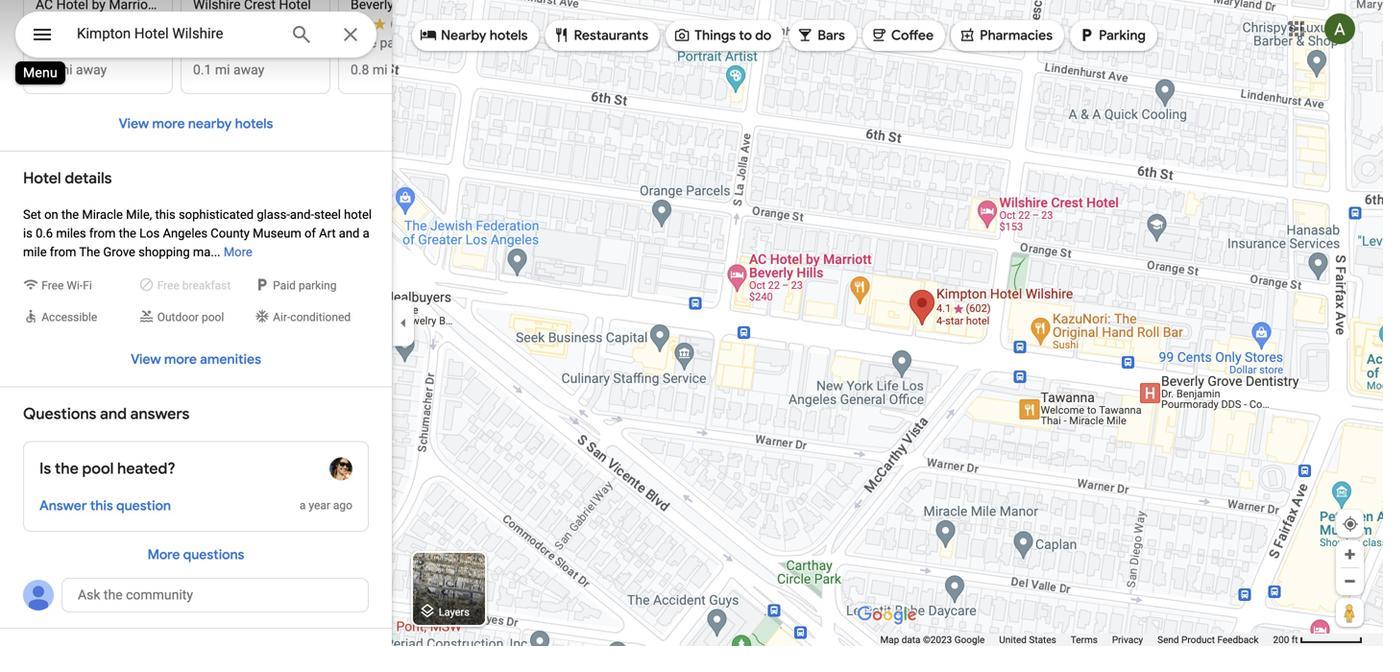 Task type: describe. For each thing, give the bounding box(es) containing it.
hotels inside  nearby hotels
[[490, 27, 528, 44]]

layers
[[439, 607, 470, 619]]

4.0 stars 465 reviews image
[[36, 14, 107, 34]]

©2023
[[923, 635, 952, 646]]

hotel details
[[23, 169, 112, 188]]

and inside set on the miracle mile, this sophisticated glass-and-steel hotel is 0.6 miles from the los angeles county museum of art and a mile from the grove shopping ma...
[[339, 226, 360, 241]]

 pharmacies
[[959, 25, 1053, 46]]

ma...
[[193, 245, 221, 259]]

send
[[1158, 635, 1179, 646]]

air-conditioned available image
[[255, 309, 366, 325]]

0.8 mi away
[[351, 62, 422, 78]]

outdoor
[[157, 311, 199, 324]]

1 vertical spatial the
[[119, 226, 136, 241]]

paid
[[273, 279, 296, 293]]

united states button
[[1000, 634, 1057, 647]]

question
[[116, 498, 171, 515]]

miracle
[[82, 208, 123, 222]]

questions
[[23, 405, 96, 424]]

0 horizontal spatial a
[[148, 35, 155, 51]]

none field inside kimpton hotel wilshire field
[[77, 22, 275, 45]]

more for amenities
[[164, 351, 197, 368]]

terms button
[[1071, 634, 1098, 647]]

outdoor pool
[[157, 311, 224, 324]]

of
[[305, 226, 316, 241]]

 parking
[[1078, 25, 1146, 46]]

send product feedback
[[1158, 635, 1259, 646]]

sophisticated
[[179, 208, 254, 222]]

pharmacies
[[980, 27, 1053, 44]]

the
[[79, 245, 100, 259]]

0.1 mi away for free
[[193, 62, 265, 78]]

none text field inside google maps element
[[61, 578, 369, 613]]


[[959, 25, 976, 46]]

answers
[[130, 405, 190, 424]]

shopping
[[139, 245, 190, 259]]

more for nearby
[[152, 115, 185, 133]]

paid parking available image
[[255, 277, 366, 294]]

privacy button
[[1113, 634, 1144, 647]]

view for view more amenities
[[131, 351, 161, 368]]

glass-
[[257, 208, 290, 222]]

view more amenities
[[131, 351, 261, 368]]

fi
[[83, 279, 92, 293]]

 bars
[[797, 25, 845, 46]]

nearby
[[188, 115, 232, 133]]

 search field
[[15, 12, 392, 61]]

away for breakfast
[[233, 62, 265, 78]]

send product feedback button
[[1158, 634, 1259, 647]]

parking for paid parking
[[299, 279, 337, 293]]

1 horizontal spatial from
[[89, 226, 116, 241]]

0 vertical spatial breakfast
[[222, 35, 279, 51]]

away for parking
[[391, 62, 422, 78]]

answer
[[39, 498, 87, 515]]

parking
[[1099, 27, 1146, 44]]

google
[[955, 635, 985, 646]]

year
[[309, 499, 330, 513]]

google maps element
[[0, 0, 1384, 647]]

is
[[39, 459, 51, 479]]

0 horizontal spatial and
[[100, 405, 127, 424]]

 restaurants
[[553, 25, 649, 46]]

restaurants
[[574, 27, 649, 44]]

to
[[739, 27, 752, 44]]


[[31, 21, 54, 49]]

free inside image
[[42, 279, 64, 293]]

is
[[23, 226, 33, 241]]

0.6
[[36, 226, 53, 241]]

hotel inside set on the miracle mile, this sophisticated glass-and-steel hotel is 0.6 miles from the los angeles county museum of art and a mile from the grove shopping ma...
[[344, 208, 372, 222]]

3.9
[[193, 16, 212, 32]]

answer this question
[[39, 498, 171, 515]]

conditioned
[[290, 311, 351, 324]]

accessible available image
[[23, 309, 135, 325]]

 things to do
[[674, 25, 772, 46]]

things
[[695, 27, 736, 44]]

relaxed hotel with a restaurant
[[36, 35, 220, 51]]


[[870, 25, 888, 46]]

 button
[[15, 12, 69, 61]]

los
[[139, 226, 160, 241]]

zoom in image
[[1343, 548, 1358, 562]]


[[674, 25, 691, 46]]

more button
[[224, 243, 252, 262]]

hotels inside button
[[235, 115, 273, 133]]

county
[[211, 226, 250, 241]]

view more amenities button
[[112, 337, 280, 383]]

coffee
[[892, 27, 934, 44]]

privacy
[[1113, 635, 1144, 646]]

google account: angela cha  
(angela.cha@adept.ai) image
[[1325, 14, 1356, 44]]

pool inside image
[[202, 311, 224, 324]]

0 horizontal spatial this
[[90, 498, 113, 515]]

free inside image
[[157, 279, 180, 293]]

view more nearby hotels
[[119, 115, 273, 133]]

more for more questions
[[148, 547, 180, 564]]

breakfast inside image
[[182, 279, 231, 293]]

hotel
[[23, 169, 61, 188]]

data
[[902, 635, 921, 646]]

0.1 mi away for relaxed
[[36, 62, 107, 78]]

bars
[[818, 27, 845, 44]]

with
[[119, 35, 144, 51]]

museum
[[253, 226, 301, 241]]

view for view more nearby hotels
[[119, 115, 149, 133]]

heated?
[[117, 459, 175, 479]]


[[1078, 25, 1095, 46]]

is the pool heated?
[[39, 459, 175, 479]]

200 ft
[[1274, 635, 1299, 646]]

product
[[1182, 635, 1215, 646]]

ago
[[333, 499, 353, 513]]

this inside set on the miracle mile, this sophisticated glass-and-steel hotel is 0.6 miles from the los angeles county museum of art and a mile from the grove shopping ma...
[[155, 208, 176, 222]]



Task type: locate. For each thing, give the bounding box(es) containing it.
this
[[155, 208, 176, 222], [90, 498, 113, 515]]

1 0.1 from the left
[[36, 62, 54, 78]]

free breakfast unavailable image
[[139, 277, 251, 294]]

0 vertical spatial parking
[[380, 35, 424, 51]]

a right art
[[363, 226, 370, 241]]

details
[[65, 169, 112, 188]]

view inside view more nearby hotels button
[[119, 115, 149, 133]]

grove
[[103, 245, 135, 259]]

2 mi from the left
[[215, 62, 230, 78]]

restaurant
[[158, 35, 220, 51]]

0 vertical spatial hotels
[[490, 27, 528, 44]]

0 vertical spatial pool
[[202, 311, 224, 324]]

mile
[[23, 245, 47, 259]]

away down 3.9 stars 295 reviews image
[[233, 62, 265, 78]]

mi down relaxed
[[58, 62, 73, 78]]

1 horizontal spatial away
[[233, 62, 265, 78]]

outdoor pool available image
[[139, 309, 251, 325]]

pool
[[202, 311, 224, 324], [82, 459, 114, 479]]

1 horizontal spatial and
[[339, 226, 360, 241]]

3.9 stars 295 reviews image
[[193, 14, 265, 34]]

0 horizontal spatial from
[[50, 245, 76, 259]]

angeles
[[163, 226, 208, 241]]

1 horizontal spatial hotels
[[490, 27, 528, 44]]

do
[[755, 27, 772, 44]]

(465)
[[75, 16, 107, 32]]

0.8
[[351, 62, 369, 78]]

0 horizontal spatial 0.1 mi away
[[36, 62, 107, 78]]

more
[[224, 245, 252, 259], [148, 547, 180, 564]]

0 vertical spatial more
[[224, 245, 252, 259]]

mi for breakfast
[[215, 62, 230, 78]]

0.1 for relaxed
[[36, 62, 54, 78]]

2 0.1 mi away from the left
[[193, 62, 265, 78]]

this up los
[[155, 208, 176, 222]]

1 vertical spatial from
[[50, 245, 76, 259]]

from
[[89, 226, 116, 241], [50, 245, 76, 259]]

more inside button
[[148, 547, 180, 564]]

0.1
[[36, 62, 54, 78], [193, 62, 212, 78]]

4.1 stars 591 reviews image
[[351, 14, 422, 34]]

more left nearby
[[152, 115, 185, 133]]

4.0
[[36, 16, 54, 32]]

parking down (591)
[[380, 35, 424, 51]]

2 horizontal spatial away
[[391, 62, 422, 78]]

amenities
[[200, 351, 261, 368]]

more down the county
[[224, 245, 252, 259]]

map data ©2023 google
[[881, 635, 985, 646]]

1 vertical spatial hotel
[[344, 208, 372, 222]]

more inside view more amenities button
[[164, 351, 197, 368]]

parking up conditioned
[[299, 279, 337, 293]]

0 horizontal spatial parking
[[299, 279, 337, 293]]

3 mi from the left
[[373, 62, 388, 78]]

more inside view more nearby hotels button
[[152, 115, 185, 133]]

the up grove
[[119, 226, 136, 241]]

1 0.1 mi away from the left
[[36, 62, 107, 78]]

view left nearby
[[119, 115, 149, 133]]

pool up answer this question
[[82, 459, 114, 479]]

0.1 down restaurant
[[193, 62, 212, 78]]

1 vertical spatial pool
[[82, 459, 114, 479]]

0 horizontal spatial more
[[148, 547, 180, 564]]

art
[[319, 226, 336, 241]]

free left the wi-
[[42, 279, 64, 293]]

1 vertical spatial view
[[131, 351, 161, 368]]

footer inside google maps element
[[881, 634, 1274, 647]]

200 ft button
[[1274, 635, 1363, 646]]

questions and answers
[[23, 405, 190, 424]]

0 vertical spatial free breakfast
[[193, 35, 279, 51]]

0.1 mi away down  "search field"
[[193, 62, 265, 78]]

footer containing map data ©2023 google
[[881, 634, 1274, 647]]

a
[[148, 35, 155, 51], [363, 226, 370, 241], [300, 499, 306, 513]]

1 vertical spatial and
[[100, 405, 127, 424]]

mi right 0.8
[[373, 62, 388, 78]]

1 horizontal spatial this
[[155, 208, 176, 222]]

2 horizontal spatial a
[[363, 226, 370, 241]]

1 horizontal spatial 0.1 mi away
[[193, 62, 265, 78]]

breakfast up outdoor pool available image
[[182, 279, 231, 293]]

1 horizontal spatial parking
[[380, 35, 424, 51]]

the
[[61, 208, 79, 222], [119, 226, 136, 241], [55, 459, 79, 479]]

1 vertical spatial more
[[148, 547, 180, 564]]

ft
[[1292, 635, 1299, 646]]

show your location image
[[1342, 516, 1360, 533]]

a right with
[[148, 35, 155, 51]]

0 vertical spatial a
[[148, 35, 155, 51]]

free wi-fi
[[42, 279, 92, 293]]

free breakfast
[[193, 35, 279, 51], [157, 279, 231, 293]]

1 away from the left
[[76, 62, 107, 78]]

states
[[1029, 635, 1057, 646]]

1 mi from the left
[[58, 62, 73, 78]]

1 vertical spatial parking
[[299, 279, 337, 293]]

air-
[[273, 311, 290, 324]]

1 horizontal spatial more
[[224, 245, 252, 259]]

free down 4.1
[[351, 35, 377, 51]]

on
[[44, 208, 58, 222]]

free breakfast up outdoor pool available image
[[157, 279, 231, 293]]

None text field
[[61, 578, 369, 613]]

questions
[[183, 547, 244, 564]]

set
[[23, 208, 41, 222]]

0 vertical spatial more
[[152, 115, 185, 133]]

a year ago
[[300, 499, 353, 513]]

pool right outdoor
[[202, 311, 224, 324]]

collapse side panel image
[[393, 313, 414, 334]]

more left questions
[[148, 547, 180, 564]]


[[553, 25, 570, 46]]

set on the miracle mile, this sophisticated glass-and-steel hotel is 0.6 miles from the los angeles county museum of art and a mile from the grove shopping ma...
[[23, 208, 372, 259]]

footer
[[881, 634, 1274, 647]]

more questions button
[[128, 532, 264, 578]]

1 horizontal spatial mi
[[215, 62, 230, 78]]

0 horizontal spatial hotel
[[86, 35, 116, 51]]

free
[[193, 35, 219, 51], [351, 35, 377, 51], [42, 279, 64, 293], [157, 279, 180, 293]]

1 vertical spatial free breakfast
[[157, 279, 231, 293]]

and right art
[[339, 226, 360, 241]]

mi down  "search field"
[[215, 62, 230, 78]]


[[420, 25, 437, 46]]

feedback
[[1218, 635, 1259, 646]]

0.1 mi away down relaxed
[[36, 62, 107, 78]]

0.1 mi away
[[36, 62, 107, 78], [193, 62, 265, 78]]

0 horizontal spatial hotels
[[235, 115, 273, 133]]

0.1 for free
[[193, 62, 212, 78]]

parking
[[380, 35, 424, 51], [299, 279, 337, 293]]

0 horizontal spatial pool
[[82, 459, 114, 479]]

away down the free parking
[[391, 62, 422, 78]]

mi for parking
[[373, 62, 388, 78]]

0.1 down relaxed
[[36, 62, 54, 78]]

paid parking
[[273, 279, 337, 293]]

2 horizontal spatial mi
[[373, 62, 388, 78]]

1 vertical spatial this
[[90, 498, 113, 515]]

1 horizontal spatial pool
[[202, 311, 224, 324]]

4.1
[[351, 16, 369, 32]]

this down is the pool heated?
[[90, 498, 113, 515]]

1 vertical spatial hotels
[[235, 115, 273, 133]]

away
[[76, 62, 107, 78], [233, 62, 265, 78], [391, 62, 422, 78]]

breakfast
[[222, 35, 279, 51], [182, 279, 231, 293]]

show street view coverage image
[[1337, 599, 1364, 627]]

a inside set on the miracle mile, this sophisticated glass-and-steel hotel is 0.6 miles from the los angeles county museum of art and a mile from the grove shopping ma...
[[363, 226, 370, 241]]

1 horizontal spatial 0.1
[[193, 62, 212, 78]]

2 0.1 from the left
[[193, 62, 212, 78]]

free up outdoor
[[157, 279, 180, 293]]

0 horizontal spatial mi
[[58, 62, 73, 78]]

parking inside image
[[299, 279, 337, 293]]

free down "3.9"
[[193, 35, 219, 51]]

1 vertical spatial a
[[363, 226, 370, 241]]

nearby
[[441, 27, 487, 44]]

0 vertical spatial this
[[155, 208, 176, 222]]

hotel right steel
[[344, 208, 372, 222]]

united states
[[1000, 635, 1057, 646]]


[[797, 25, 814, 46]]

and
[[339, 226, 360, 241], [100, 405, 127, 424]]

2 vertical spatial the
[[55, 459, 79, 479]]

away for hotel
[[76, 62, 107, 78]]

view down outdoor
[[131, 351, 161, 368]]

mi for hotel
[[58, 62, 73, 78]]

and-
[[290, 208, 314, 222]]

free wi-fi available image
[[23, 277, 135, 294]]

200
[[1274, 635, 1290, 646]]

view more nearby hotels button
[[100, 101, 292, 147]]

Kimpton Hotel Wilshire field
[[15, 12, 377, 58]]

0 vertical spatial from
[[89, 226, 116, 241]]

hotel down (465)
[[86, 35, 116, 51]]

0 vertical spatial view
[[119, 115, 149, 133]]

more down outdoor
[[164, 351, 197, 368]]

the up the miles
[[61, 208, 79, 222]]

accessible
[[42, 311, 97, 324]]

1 horizontal spatial hotel
[[344, 208, 372, 222]]

1 horizontal spatial a
[[300, 499, 306, 513]]

2 away from the left
[[233, 62, 265, 78]]

wi-
[[67, 279, 83, 293]]

0 horizontal spatial 0.1
[[36, 62, 54, 78]]

terms
[[1071, 635, 1098, 646]]

the right is
[[55, 459, 79, 479]]

free breakfast down 3.9 stars 295 reviews image
[[193, 35, 279, 51]]

and left answers
[[100, 405, 127, 424]]

from down the miracle at the left
[[89, 226, 116, 241]]

(591)
[[390, 16, 422, 32]]

from down the miles
[[50, 245, 76, 259]]

parking for free parking
[[380, 35, 424, 51]]

0 vertical spatial and
[[339, 226, 360, 241]]

0 vertical spatial hotel
[[86, 35, 116, 51]]

more for more
[[224, 245, 252, 259]]

1 vertical spatial more
[[164, 351, 197, 368]]

mile,
[[126, 208, 152, 222]]

1 vertical spatial breakfast
[[182, 279, 231, 293]]

a left the year
[[300, 499, 306, 513]]

relaxed
[[36, 35, 83, 51]]

None field
[[77, 22, 275, 45]]

0 vertical spatial the
[[61, 208, 79, 222]]

free breakfast inside image
[[157, 279, 231, 293]]

miles
[[56, 226, 86, 241]]

breakfast down 3.9 stars 295 reviews image
[[222, 35, 279, 51]]

hotel
[[86, 35, 116, 51], [344, 208, 372, 222]]

view inside view more amenities button
[[131, 351, 161, 368]]

zoom out image
[[1343, 575, 1358, 589]]

2 vertical spatial a
[[300, 499, 306, 513]]

0 horizontal spatial away
[[76, 62, 107, 78]]

air-conditioned
[[273, 311, 351, 324]]

away down relaxed
[[76, 62, 107, 78]]

3 away from the left
[[391, 62, 422, 78]]



Task type: vqa. For each thing, say whether or not it's contained in the screenshot.


